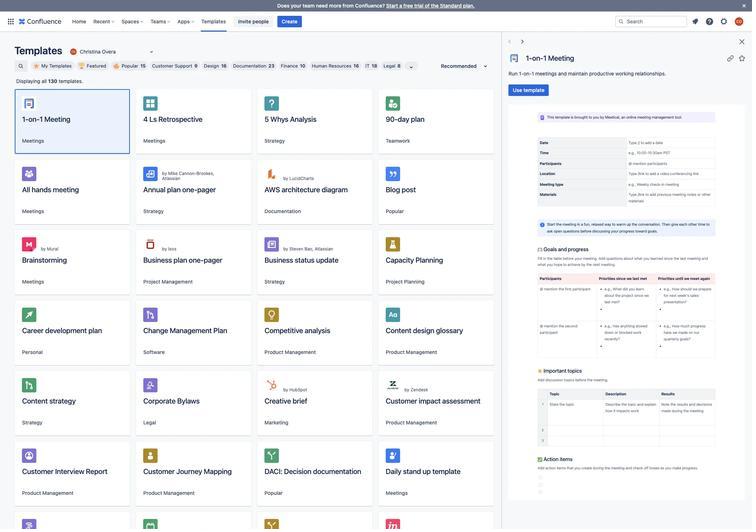 Task type: locate. For each thing, give the bounding box(es) containing it.
one- for annual
[[182, 186, 197, 194]]

product management down the customer journey mapping
[[143, 491, 195, 497]]

strategy button for 5
[[265, 138, 285, 145]]

project
[[143, 279, 160, 285], [386, 279, 403, 285]]

popular button down daci:
[[265, 490, 283, 498]]

1 vertical spatial one-
[[189, 256, 204, 265]]

management down customer interview report
[[42, 491, 73, 497]]

close image
[[740, 1, 749, 10], [738, 37, 747, 46]]

16 left it on the top left of page
[[354, 63, 359, 69]]

1 vertical spatial meeting
[[44, 115, 70, 123]]

planning
[[416, 256, 443, 265], [404, 279, 425, 285]]

strategy button down the content strategy
[[22, 420, 43, 427]]

strategy button down business status update
[[265, 279, 285, 286]]

1 vertical spatial content
[[22, 397, 48, 406]]

2 business from the left
[[265, 256, 293, 265]]

design
[[413, 327, 435, 335]]

plan down mike
[[167, 186, 181, 194]]

popular left 15
[[122, 63, 138, 69]]

0 vertical spatial 1-
[[526, 54, 532, 62]]

content design glossary
[[386, 327, 463, 335]]

0 horizontal spatial popular
[[122, 63, 138, 69]]

management inside button
[[162, 279, 193, 285]]

management down the business plan one-pager on the left
[[162, 279, 193, 285]]

management down the customer journey mapping
[[164, 491, 195, 497]]

notification icon image
[[691, 17, 700, 26]]

0 vertical spatial one-
[[182, 186, 197, 194]]

close image up your profile and preferences image
[[740, 1, 749, 10]]

1 horizontal spatial 1
[[532, 71, 534, 77]]

interview
[[55, 468, 84, 476]]

one- down by mike cannon-brookes, atlassian
[[182, 186, 197, 194]]

close image up star 1-on-1 meeting image
[[738, 37, 747, 46]]

templates link
[[199, 16, 228, 27]]

legal button
[[143, 420, 156, 427]]

support
[[175, 63, 192, 69]]

management down design
[[406, 350, 437, 356]]

management for competitive analysis
[[285, 350, 316, 356]]

meetings for brainstorming
[[22, 279, 44, 285]]

1 vertical spatial planning
[[404, 279, 425, 285]]

0 vertical spatial template
[[524, 87, 545, 93]]

search image
[[619, 19, 624, 24]]

1
[[544, 54, 547, 62], [532, 71, 534, 77], [40, 115, 43, 123]]

by inside by mike cannon-brookes, atlassian
[[162, 171, 167, 176]]

0 horizontal spatial atlassian
[[162, 176, 180, 181]]

documentation for documentation 23
[[233, 63, 266, 69]]

standard
[[440, 3, 462, 9]]

1 vertical spatial 1-on-1 meeting
[[22, 115, 70, 123]]

0 vertical spatial templates
[[201, 18, 226, 24]]

popular for daci: decision documentation
[[265, 491, 283, 497]]

daci: decision documentation
[[265, 468, 361, 476]]

share link image left star aws architecture diagram image
[[344, 171, 352, 180]]

2 vertical spatial 1
[[40, 115, 43, 123]]

by up creative brief
[[283, 388, 288, 393]]

strategy button down whys
[[265, 138, 285, 145]]

popular down daci:
[[265, 491, 283, 497]]

popular button
[[386, 208, 404, 215], [265, 490, 283, 498]]

templates up my
[[14, 44, 62, 57]]

customer for customer support 9
[[152, 63, 174, 69]]

and
[[558, 71, 567, 77]]

create link
[[277, 16, 302, 27]]

home link
[[70, 16, 88, 27]]

by left mike
[[162, 171, 167, 176]]

software button
[[143, 349, 165, 356]]

customer down open image
[[152, 63, 174, 69]]

mike
[[168, 171, 178, 176]]

strategy down business status update
[[265, 279, 285, 285]]

teams button
[[148, 16, 173, 27]]

product management
[[265, 350, 316, 356], [386, 350, 437, 356], [386, 420, 437, 426], [22, 491, 73, 497], [143, 491, 195, 497]]

management down "impact"
[[406, 420, 437, 426]]

0 horizontal spatial content
[[22, 397, 48, 406]]

share link image left star design decision icon
[[344, 524, 352, 530]]

by steven bao, atlassian
[[283, 247, 333, 252]]

one-
[[182, 186, 197, 194], [189, 256, 204, 265]]

1 horizontal spatial content
[[386, 327, 412, 335]]

0 horizontal spatial 1-on-1 meeting
[[22, 115, 70, 123]]

1 vertical spatial templates
[[14, 44, 62, 57]]

career development plan
[[22, 327, 102, 335]]

whys
[[271, 115, 289, 123]]

0 horizontal spatial 16
[[221, 63, 227, 69]]

popular button down blog
[[386, 208, 404, 215]]

run 1-on-1 meetings and maintain productive working relationships.
[[509, 71, 666, 77]]

0 horizontal spatial 1
[[40, 115, 43, 123]]

one- up project management
[[189, 256, 204, 265]]

personal
[[22, 350, 43, 356]]

0 vertical spatial planning
[[416, 256, 443, 265]]

1 vertical spatial share link image
[[465, 454, 474, 462]]

1 horizontal spatial legal
[[384, 63, 396, 69]]

strategy down the content strategy
[[22, 420, 43, 426]]

popular down blog
[[386, 208, 404, 215]]

corporate bylaws
[[143, 397, 200, 406]]

product management button down customer interview report
[[22, 490, 73, 498]]

by hubspot
[[283, 388, 307, 393]]

0 vertical spatial 1-on-1 meeting
[[526, 54, 574, 62]]

1 horizontal spatial project
[[386, 279, 403, 285]]

1 vertical spatial atlassian
[[315, 247, 333, 252]]

design 16
[[204, 63, 227, 69]]

1 vertical spatial popular button
[[265, 490, 283, 498]]

christina overa
[[80, 48, 116, 55]]

customer support 9
[[152, 63, 198, 69]]

it
[[366, 63, 370, 69]]

management down competitive analysis
[[285, 350, 316, 356]]

meetings for all hands meeting
[[22, 208, 44, 215]]

product management for interview
[[22, 491, 73, 497]]

0 horizontal spatial meeting
[[44, 115, 70, 123]]

on-
[[532, 54, 544, 62], [524, 71, 532, 77], [28, 115, 40, 123]]

business down steven
[[265, 256, 293, 265]]

by for aws architecture diagram
[[283, 176, 288, 181]]

atlassian up update
[[315, 247, 333, 252]]

templates right my
[[49, 63, 72, 69]]

0 vertical spatial share link image
[[344, 171, 352, 180]]

invite people
[[238, 18, 269, 24]]

pager
[[197, 186, 216, 194], [204, 256, 222, 265]]

customer down by zendesk
[[386, 397, 417, 406]]

1 business from the left
[[143, 256, 172, 265]]

1 vertical spatial legal
[[143, 420, 156, 426]]

content left design
[[386, 327, 412, 335]]

2 vertical spatial share link image
[[344, 524, 352, 530]]

legal for legal 8
[[384, 63, 396, 69]]

share link image
[[344, 171, 352, 180], [465, 454, 474, 462], [344, 524, 352, 530]]

16 right design
[[221, 63, 227, 69]]

product
[[265, 350, 284, 356], [386, 350, 405, 356], [386, 420, 405, 426], [22, 491, 41, 497], [143, 491, 162, 497]]

product management button for journey
[[143, 490, 195, 498]]

product management button down "competitive"
[[265, 349, 316, 356]]

team
[[303, 3, 315, 9]]

strategy for business
[[265, 279, 285, 285]]

strategy for 5
[[265, 138, 285, 144]]

brief
[[293, 397, 307, 406]]

0 horizontal spatial legal
[[143, 420, 156, 426]]

invite
[[238, 18, 251, 24]]

0 vertical spatial documentation
[[233, 63, 266, 69]]

project management button
[[143, 279, 193, 286]]

use
[[513, 87, 522, 93]]

steven
[[290, 247, 303, 252]]

documentation
[[313, 468, 361, 476]]

0 vertical spatial content
[[386, 327, 412, 335]]

0 vertical spatial popular button
[[386, 208, 404, 215]]

2 project from the left
[[386, 279, 403, 285]]

8
[[398, 63, 401, 69]]

2 horizontal spatial popular
[[386, 208, 404, 215]]

relationships.
[[635, 71, 666, 77]]

customer left journey
[[143, 468, 175, 476]]

documentation for documentation
[[265, 208, 301, 215]]

all
[[22, 186, 30, 194]]

project for business plan one-pager
[[143, 279, 160, 285]]

post
[[402, 186, 416, 194]]

planning right capacity
[[416, 256, 443, 265]]

strategy button for business
[[265, 279, 285, 286]]

meetings for 4 ls retrospective
[[143, 138, 165, 144]]

the
[[431, 3, 439, 9]]

my templates
[[41, 63, 72, 69]]

content left strategy
[[22, 397, 48, 406]]

management left 'plan'
[[170, 327, 212, 335]]

1 horizontal spatial popular
[[265, 491, 283, 497]]

atlassian up annual plan one-pager
[[162, 176, 180, 181]]

creative
[[265, 397, 291, 406]]

2 vertical spatial templates
[[49, 63, 72, 69]]

product management button down design
[[386, 349, 437, 356]]

1 horizontal spatial 16
[[354, 63, 359, 69]]

finance
[[281, 63, 298, 69]]

documentation down "aws"
[[265, 208, 301, 215]]

strategy down "annual"
[[143, 208, 164, 215]]

confluence image
[[19, 17, 61, 26], [19, 17, 61, 26]]

by left lucidcharts
[[283, 176, 288, 181]]

product management down "competitive"
[[265, 350, 316, 356]]

product management for impact
[[386, 420, 437, 426]]

0 vertical spatial pager
[[197, 186, 216, 194]]

product management down design
[[386, 350, 437, 356]]

2 vertical spatial popular
[[265, 491, 283, 497]]

by for creative brief
[[283, 388, 288, 393]]

0 horizontal spatial template
[[433, 468, 461, 476]]

0 horizontal spatial business
[[143, 256, 172, 265]]

management
[[162, 279, 193, 285], [170, 327, 212, 335], [285, 350, 316, 356], [406, 350, 437, 356], [406, 420, 437, 426], [42, 491, 73, 497], [164, 491, 195, 497]]

1 vertical spatial documentation
[[265, 208, 301, 215]]

displaying all 130 templates.
[[16, 78, 83, 84]]

0 vertical spatial legal
[[384, 63, 396, 69]]

1 vertical spatial popular
[[386, 208, 404, 215]]

product management for journey
[[143, 491, 195, 497]]

by lucidcharts
[[283, 176, 314, 181]]

1 vertical spatial close image
[[738, 37, 747, 46]]

planning down capacity planning at the right
[[404, 279, 425, 285]]

project planning button
[[386, 279, 425, 286]]

banner
[[0, 11, 752, 32]]

template right use
[[524, 87, 545, 93]]

strategy button for annual
[[143, 208, 164, 215]]

2 horizontal spatial 1-
[[526, 54, 532, 62]]

documentation left 23
[[233, 63, 266, 69]]

90-
[[386, 115, 398, 123]]

plan right day
[[411, 115, 425, 123]]

130
[[48, 78, 57, 84]]

star design decision image
[[355, 524, 364, 530]]

templates right apps popup button
[[201, 18, 226, 24]]

daci:
[[265, 468, 283, 476]]

product management button down the customer journey mapping
[[143, 490, 195, 498]]

None text field
[[69, 48, 70, 55]]

0 horizontal spatial popular button
[[265, 490, 283, 498]]

template right up
[[433, 468, 461, 476]]

share link image
[[727, 54, 735, 62]]

by
[[162, 171, 167, 176], [283, 176, 288, 181], [41, 247, 46, 252], [162, 247, 167, 252], [283, 247, 288, 252], [283, 388, 288, 393], [405, 388, 410, 393]]

2 vertical spatial 1-
[[22, 115, 28, 123]]

by left steven
[[283, 247, 288, 252]]

management for business plan one-pager
[[162, 279, 193, 285]]

more categories image
[[407, 63, 416, 72]]

product management button
[[265, 349, 316, 356], [386, 349, 437, 356], [386, 420, 437, 427], [22, 490, 73, 498], [143, 490, 195, 498]]

apps button
[[175, 16, 197, 27]]

planning for project planning
[[404, 279, 425, 285]]

appswitcher icon image
[[6, 17, 15, 26]]

brookes,
[[197, 171, 214, 176]]

capacity planning
[[386, 256, 443, 265]]

1 horizontal spatial popular button
[[386, 208, 404, 215]]

by left isos
[[162, 247, 167, 252]]

product management for design
[[386, 350, 437, 356]]

share link image for star design decision icon
[[344, 524, 352, 530]]

1 horizontal spatial business
[[265, 256, 293, 265]]

popular button for daci:
[[265, 490, 283, 498]]

planning inside button
[[404, 279, 425, 285]]

content for content strategy
[[22, 397, 48, 406]]

by for brainstorming
[[41, 247, 46, 252]]

trial
[[414, 3, 424, 9]]

1 project from the left
[[143, 279, 160, 285]]

share link image for star daily stand up template image
[[465, 454, 474, 462]]

1 horizontal spatial on-
[[524, 71, 532, 77]]

product for customer journey mapping
[[143, 491, 162, 497]]

meetings for 1-on-1 meeting
[[22, 138, 44, 144]]

1 vertical spatial 1-
[[519, 71, 524, 77]]

product management button for analysis
[[265, 349, 316, 356]]

by left mural
[[41, 247, 46, 252]]

start a free trial of the standard plan. link
[[386, 3, 475, 9]]

strategy down whys
[[265, 138, 285, 144]]

displaying
[[16, 78, 40, 84]]

legal down corporate
[[143, 420, 156, 426]]

human resources 16
[[312, 63, 359, 69]]

10
[[300, 63, 306, 69]]

share link image left star daily stand up template image
[[465, 454, 474, 462]]

2 vertical spatial on-
[[28, 115, 40, 123]]

2 horizontal spatial 1
[[544, 54, 547, 62]]

0 vertical spatial 1
[[544, 54, 547, 62]]

0 horizontal spatial project
[[143, 279, 160, 285]]

Search field
[[616, 16, 688, 27]]

journey
[[176, 468, 202, 476]]

business down by isos
[[143, 256, 172, 265]]

global element
[[4, 11, 614, 32]]

templates.
[[59, 78, 83, 84]]

teamwork
[[386, 138, 410, 144]]

marketing button
[[265, 420, 289, 427]]

1 horizontal spatial meeting
[[548, 54, 574, 62]]

plan down isos
[[174, 256, 187, 265]]

product management down customer interview report
[[22, 491, 73, 497]]

recent
[[93, 18, 110, 24]]

product management down "impact"
[[386, 420, 437, 426]]

product for customer interview report
[[22, 491, 41, 497]]

1 vertical spatial template
[[433, 468, 461, 476]]

2 horizontal spatial on-
[[532, 54, 544, 62]]

christina
[[80, 48, 101, 55]]

customer left 'interview'
[[22, 468, 54, 476]]

strategy button down "annual"
[[143, 208, 164, 215]]

blog post
[[386, 186, 416, 194]]

development
[[45, 327, 87, 335]]

1 horizontal spatial template
[[524, 87, 545, 93]]

customer for customer interview report
[[22, 468, 54, 476]]

content
[[386, 327, 412, 335], [22, 397, 48, 406]]

by left zendesk
[[405, 388, 410, 393]]

template
[[524, 87, 545, 93], [433, 468, 461, 476]]

product for competitive analysis
[[265, 350, 284, 356]]

0 vertical spatial on-
[[532, 54, 544, 62]]

0 vertical spatial atlassian
[[162, 176, 180, 181]]

product management button down "impact"
[[386, 420, 437, 427]]

documentation button
[[265, 208, 301, 215]]

previous template image
[[506, 37, 514, 46]]

management for customer journey mapping
[[164, 491, 195, 497]]

1 vertical spatial pager
[[204, 256, 222, 265]]

product management button for impact
[[386, 420, 437, 427]]

legal left 8
[[384, 63, 396, 69]]



Task type: describe. For each thing, give the bounding box(es) containing it.
90-day plan
[[386, 115, 425, 123]]

run
[[509, 71, 518, 77]]

product management button for design
[[386, 349, 437, 356]]

templates inside global element
[[201, 18, 226, 24]]

share link image for star aws architecture diagram image
[[344, 171, 352, 180]]

1 horizontal spatial 1-
[[519, 71, 524, 77]]

capacity
[[386, 256, 414, 265]]

business status update
[[265, 256, 339, 265]]

your
[[291, 3, 302, 9]]

a
[[400, 3, 402, 9]]

it 18
[[366, 63, 377, 69]]

spaces
[[122, 18, 139, 24]]

competitive
[[265, 327, 303, 335]]

decision
[[284, 468, 312, 476]]

1 horizontal spatial 1-on-1 meeting
[[526, 54, 574, 62]]

meetings button for brainstorming
[[22, 279, 44, 286]]

star daily stand up template image
[[477, 454, 485, 462]]

customer journey mapping
[[143, 468, 232, 476]]

templates inside button
[[49, 63, 72, 69]]

documentation 23
[[233, 63, 275, 69]]

my
[[41, 63, 48, 69]]

popular button for blog
[[386, 208, 404, 215]]

project management
[[143, 279, 193, 285]]

by for customer impact assessment
[[405, 388, 410, 393]]

star 1-on-1 meeting image
[[738, 54, 747, 62]]

one- for business
[[189, 256, 204, 265]]

project planning
[[386, 279, 425, 285]]

1 16 from the left
[[221, 63, 227, 69]]

start
[[386, 3, 398, 9]]

mapping
[[204, 468, 232, 476]]

recommended button
[[437, 60, 494, 72]]

meetings button for 1-on-1 meeting
[[22, 138, 44, 145]]

star aws architecture diagram image
[[355, 171, 364, 180]]

pager for annual plan one-pager
[[197, 186, 216, 194]]

business for business status update
[[265, 256, 293, 265]]

atlassian inside by mike cannon-brookes, atlassian
[[162, 176, 180, 181]]

does
[[277, 3, 290, 9]]

meetings for daily stand up template
[[386, 491, 408, 497]]

apps
[[178, 18, 190, 24]]

brainstorming
[[22, 256, 67, 265]]

product management button for interview
[[22, 490, 73, 498]]

featured button
[[76, 61, 109, 71]]

1 vertical spatial 1
[[532, 71, 534, 77]]

recommended
[[441, 63, 477, 69]]

productive
[[590, 71, 614, 77]]

popular for blog post
[[386, 208, 404, 215]]

18
[[372, 63, 377, 69]]

update
[[316, 256, 339, 265]]

product management for analysis
[[265, 350, 316, 356]]

open search bar image
[[18, 63, 24, 69]]

assessment
[[442, 397, 481, 406]]

teamwork button
[[386, 138, 410, 145]]

plan
[[214, 327, 227, 335]]

0 horizontal spatial on-
[[28, 115, 40, 123]]

does your team need more from confluence? start a free trial of the standard plan.
[[277, 3, 475, 9]]

settings icon image
[[720, 17, 729, 26]]

business plan one-pager
[[143, 256, 222, 265]]

15
[[140, 63, 146, 69]]

analysis
[[290, 115, 317, 123]]

meetings button for 4 ls retrospective
[[143, 138, 165, 145]]

project for capacity planning
[[386, 279, 403, 285]]

by for business status update
[[283, 247, 288, 252]]

meetings button for daily stand up template
[[386, 490, 408, 498]]

daily stand up template
[[386, 468, 461, 476]]

maintain
[[568, 71, 588, 77]]

plan right development
[[88, 327, 102, 335]]

4
[[143, 115, 148, 123]]

glossary
[[436, 327, 463, 335]]

up
[[423, 468, 431, 476]]

open image
[[147, 48, 156, 56]]

stand
[[403, 468, 421, 476]]

0 vertical spatial meeting
[[548, 54, 574, 62]]

help icon image
[[706, 17, 714, 26]]

overa
[[102, 48, 116, 55]]

day
[[398, 115, 410, 123]]

resources
[[329, 63, 352, 69]]

cannon-
[[179, 171, 197, 176]]

management for customer impact assessment
[[406, 420, 437, 426]]

hands
[[32, 186, 51, 194]]

career
[[22, 327, 44, 335]]

legal for legal
[[143, 420, 156, 426]]

content for content design glossary
[[386, 327, 412, 335]]

aws architecture diagram
[[265, 186, 348, 194]]

product for customer impact assessment
[[386, 420, 405, 426]]

my templates button
[[31, 61, 75, 71]]

0 vertical spatial close image
[[740, 1, 749, 10]]

competitive analysis
[[265, 327, 330, 335]]

product for content design glossary
[[386, 350, 405, 356]]

personal button
[[22, 349, 43, 356]]

customer for customer impact assessment
[[386, 397, 417, 406]]

by for business plan one-pager
[[162, 247, 167, 252]]

management for content design glossary
[[406, 350, 437, 356]]

your profile and preferences image
[[735, 17, 744, 26]]

business for business plan one-pager
[[143, 256, 172, 265]]

2 16 from the left
[[354, 63, 359, 69]]

5 whys analysis
[[265, 115, 317, 123]]

featured
[[87, 63, 106, 69]]

0 horizontal spatial 1-
[[22, 115, 28, 123]]

by for annual plan one-pager
[[162, 171, 167, 176]]

marketing
[[265, 420, 289, 426]]

strategy for annual
[[143, 208, 164, 215]]

next template image
[[519, 37, 527, 46]]

creative brief
[[265, 397, 307, 406]]

blog
[[386, 186, 400, 194]]

confluence?
[[355, 3, 385, 9]]

zendesk
[[411, 388, 428, 393]]

planning for capacity planning
[[416, 256, 443, 265]]

by zendesk
[[405, 388, 428, 393]]

recent button
[[91, 16, 117, 27]]

of
[[425, 3, 430, 9]]

human
[[312, 63, 327, 69]]

change management plan
[[143, 327, 227, 335]]

use template button
[[509, 85, 549, 96]]

1 vertical spatial on-
[[524, 71, 532, 77]]

0 vertical spatial popular
[[122, 63, 138, 69]]

software
[[143, 350, 165, 356]]

content strategy
[[22, 397, 76, 406]]

banner containing home
[[0, 11, 752, 32]]

customer for customer journey mapping
[[143, 468, 175, 476]]

meetings
[[536, 71, 557, 77]]

management for customer interview report
[[42, 491, 73, 497]]

strategy button for content
[[22, 420, 43, 427]]

teams
[[151, 18, 166, 24]]

analysis
[[305, 327, 330, 335]]

meetings button for all hands meeting
[[22, 208, 44, 215]]

strategy
[[49, 397, 76, 406]]

aws
[[265, 186, 280, 194]]

pager for business plan one-pager
[[204, 256, 222, 265]]

1 horizontal spatial atlassian
[[315, 247, 333, 252]]

4 ls retrospective
[[143, 115, 203, 123]]

from
[[343, 3, 354, 9]]

strategy for content
[[22, 420, 43, 426]]

more
[[329, 3, 341, 9]]

working
[[616, 71, 634, 77]]

template inside button
[[524, 87, 545, 93]]



Task type: vqa. For each thing, say whether or not it's contained in the screenshot.


